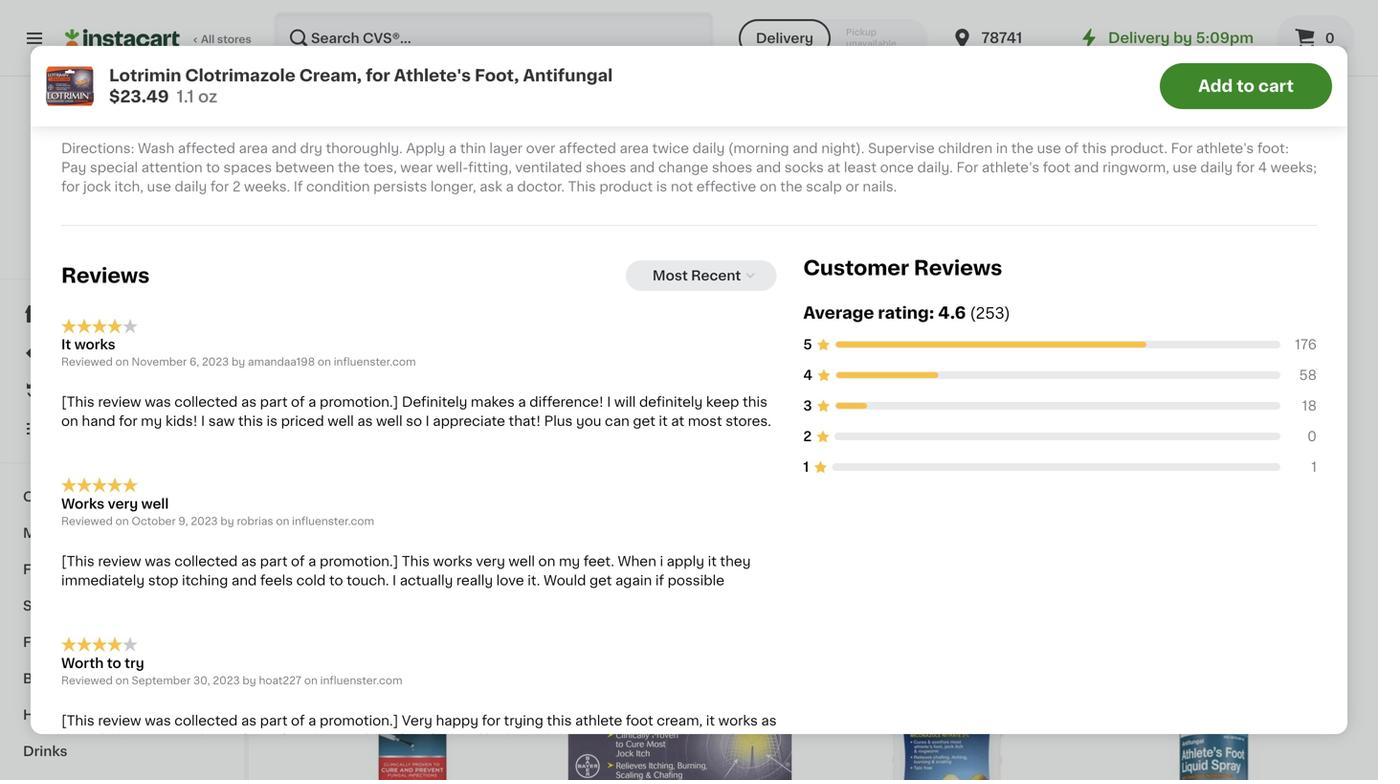 Task type: describe. For each thing, give the bounding box(es) containing it.
(21)
[[625, 560, 644, 571]]

shop
[[54, 307, 89, 321]]

aid
[[57, 563, 80, 576]]

best
[[560, 42, 581, 51]]

0 horizontal spatial again
[[97, 384, 135, 397]]

feel
[[429, 733, 454, 747]]

2023 for try
[[213, 675, 240, 686]]

customer
[[804, 258, 909, 278]]

very inside the [this review was collected as part of a promotion.] this works very well on my feet. when i apply it they immediately stop itching and feels cold to touch. i actually really love it. would get again if possible
[[476, 555, 505, 568]]

service type group
[[739, 19, 928, 57]]

(60)
[[892, 128, 914, 138]]

1 area from the left
[[239, 142, 268, 155]]

on inside the [this review was collected as part of a promotion.] this works very well on my feet. when i apply it they immediately stop itching and feels cold to touch. i actually really love it. would get again if possible
[[539, 555, 556, 568]]

a inside the [this review was collected as part of a promotion.] this works very well on my feet. when i apply it they immediately stop itching and feels cold to touch. i actually really love it. would get again if possible
[[308, 555, 316, 568]]

intended
[[61, 733, 122, 747]]

itching for more
[[184, 733, 230, 747]]

$ for 14
[[558, 63, 565, 74]]

more
[[145, 733, 180, 747]]

1 alcohol, from the left
[[110, 76, 164, 90]]

i
[[660, 555, 664, 568]]

for down spaces
[[210, 180, 229, 193]]

this right saw
[[238, 415, 263, 428]]

is inside the directions: wash affected area and dry thoroughly. apply a thin layer over affected area twice daily (morning and night). supervise children in the use of this product. for athlete's foot: pay special attention to spaces between the toes, wear well-fitting, ventilated shoes and change shoes and socks at least once daily. for athlete's foot and ringworm, use daily for 4 weeks; for jock itch, use daily for 2 weeks. if condition persists longer, ask a doctor. this product is not effective on the scalp or nails.
[[656, 180, 667, 193]]

influenster.com for this
[[292, 516, 374, 527]]

average
[[804, 305, 874, 321]]

foot inside [this review was collected as part of a promotion.] very happy for trying this athlete foot cream, it works as intended no more itching after a few days and the feet feel and look much better. highly recommend
[[626, 714, 654, 728]]

delivery for delivery
[[756, 32, 814, 45]]

foot:
[[1258, 142, 1289, 155]]

0 button
[[1277, 15, 1356, 61]]

antifungal inside lotrimin clotrimazole cream, for athlete's foot, antifungal $23.49 1.1 oz
[[523, 67, 613, 84]]

antifungal inside lotrimin clotrimazole cream, for ringworm, antifungal
[[629, 130, 698, 143]]

health
[[1121, 88, 1165, 101]]

23
[[298, 494, 324, 515]]

essentials
[[126, 490, 196, 504]]

part for feels
[[260, 555, 288, 568]]

athlete's inside 23 lotrimin clotrimazole cream, for athlete's foot, antifungal
[[287, 539, 346, 552]]

1 horizontal spatial daily
[[693, 142, 725, 155]]

was for stop
[[145, 555, 171, 568]]

0 horizontal spatial 4.6
[[554, 575, 572, 586]]

2 inside the directions: wash affected area and dry thoroughly. apply a thin layer over affected area twice daily (morning and night). supervise children in the use of this product. for athlete's foot: pay special attention to spaces between the toes, wear well-fitting, ventilated shoes and change shoes and socks at least once daily. for athlete's foot and ringworm, use daily for 4 weeks; for jock itch, use daily for 2 weeks. if condition persists longer, ask a doctor. this product is not effective on the scalp or nails.
[[232, 180, 241, 193]]

on right robrias
[[276, 516, 289, 527]]

as for is
[[241, 396, 257, 409]]

scalp
[[806, 180, 842, 193]]

to inside button
[[1237, 78, 1255, 94]]

collected for and
[[174, 555, 238, 568]]

get inside [this review was collected as part of a promotion.] definitely makes a difference! i will definitely keep this on hand for my kids! i saw this is priced well as well so i appreciate that! plus you can get it at most stores.
[[633, 415, 656, 428]]

1 affected from the left
[[178, 142, 235, 155]]

and up product
[[630, 161, 655, 174]]

antifungal inside 23 lotrimin clotrimazole cream, for athlete's foot, antifungal
[[388, 539, 457, 552]]

review for no
[[98, 714, 141, 728]]

buy it again
[[54, 384, 135, 397]]

17
[[298, 62, 319, 82]]

78741
[[982, 31, 1023, 45]]

weeks;
[[1271, 161, 1317, 174]]

the down socks
[[780, 180, 803, 193]]

i left saw
[[201, 415, 205, 428]]

oz inside lotrimin clotrimazole cream, for athlete's foot, antifungal $23.49 1.1 oz
[[198, 89, 218, 105]]

longer,
[[431, 180, 476, 193]]

1 oz
[[1088, 143, 1108, 154]]

on down the cold & allergy essentials link
[[115, 516, 129, 527]]

get inside the [this review was collected as part of a promotion.] this works very well on my feet. when i apply it they immediately stop itching and feels cold to touch. i actually really love it. would get again if possible
[[590, 574, 612, 587]]

& right aid
[[83, 563, 94, 576]]

0.5 for 0.5 oz
[[821, 143, 839, 154]]

oz for 1.1 oz
[[301, 575, 314, 586]]

promotion.] for well
[[320, 396, 399, 409]]

(253) inside average rating: 4.6 (253)
[[970, 306, 1011, 321]]

stearyl
[[773, 76, 820, 90]]

1 horizontal spatial 1
[[1088, 143, 1093, 154]]

on inside [this review was collected as part of a promotion.] definitely makes a difference! i will definitely keep this on hand for my kids! i saw this is priced well as well so i appreciate that! plus you can get it at most stores.
[[61, 415, 78, 428]]

it inside [this review was collected as part of a promotion.] definitely makes a difference! i will definitely keep this on hand for my kids! i saw this is priced well as well so i appreciate that! plus you can get it at most stores.
[[659, 415, 668, 428]]

thin
[[460, 142, 486, 155]]

saw
[[208, 415, 235, 428]]

cream, for ringworm,
[[701, 111, 750, 124]]

most recent
[[653, 269, 741, 282]]

for inside lotrimin clotrimazole cream, for athlete's foot, antifungal $23.49 1.1 oz
[[366, 67, 390, 84]]

ask
[[480, 180, 503, 193]]

2 shoes from the left
[[712, 161, 753, 174]]

works inside [this review was collected as part of a promotion.] very happy for trying this athlete foot cream, it works as intended no more itching after a few days and the feet feel and look much better. highly recommend
[[719, 714, 758, 728]]

$16.79 element
[[1088, 60, 1340, 85]]

i left will
[[607, 396, 611, 409]]

a up priced
[[308, 396, 316, 409]]

appreciate
[[433, 415, 505, 428]]

promotion.] for touch.
[[320, 555, 399, 568]]

promotion.] for and
[[320, 714, 399, 728]]

1 vertical spatial for
[[957, 161, 979, 174]]

antifungal inside cvs health clotrimazole usp 1% antifungal cream
[[1088, 107, 1157, 120]]

4.6 oz
[[554, 575, 587, 586]]

cold
[[23, 490, 56, 504]]

cvs® logo image
[[80, 100, 164, 184]]

this inside the directions: wash affected area and dry thoroughly. apply a thin layer over affected area twice daily (morning and night). supervise children in the use of this product. for athlete's foot: pay special attention to spaces between the toes, wear well-fitting, ventilated shoes and change shoes and socks at least once daily. for athlete's foot and ringworm, use daily for 4 weeks; for jock itch, use daily for 2 weeks. if condition persists longer, ask a doctor. this product is not effective on the scalp or nails.
[[1082, 142, 1107, 155]]

stock
[[643, 185, 673, 196]]

instacart logo image
[[65, 27, 180, 50]]

athlete
[[575, 714, 623, 728]]

2 area from the left
[[620, 142, 649, 155]]

2 cetyl from the left
[[265, 76, 301, 90]]

cold & allergy essentials link
[[11, 479, 233, 515]]

household link
[[11, 697, 233, 733]]

it right buy
[[84, 384, 93, 397]]

cvs®
[[103, 191, 141, 204]]

socks
[[785, 161, 824, 174]]

keep
[[706, 396, 739, 409]]

and down 1 oz
[[1074, 161, 1100, 174]]

on right the hoat227
[[304, 675, 318, 686]]

review for my
[[98, 396, 141, 409]]

a up well-
[[449, 142, 457, 155]]

1 horizontal spatial 4.6
[[938, 305, 966, 321]]

by inside works very well reviewed on october 9, 2023 by robrias on influenster.com
[[221, 516, 234, 527]]

and inside the [this review was collected as part of a promotion.] this works very well on my feet. when i apply it they immediately stop itching and feels cold to touch. i actually really love it. would get again if possible
[[232, 574, 257, 587]]

first aid & safety link
[[11, 551, 233, 588]]

robrias
[[237, 516, 273, 527]]

clotrimazole inside lotrimin clotrimazole cream, for ringworm, antifungal
[[613, 111, 698, 124]]

on right amandaa198
[[318, 357, 331, 367]]

well inside the [this review was collected as part of a promotion.] this works very well on my feet. when i apply it they immediately stop itching and feels cold to touch. i actually really love it. would get again if possible
[[509, 555, 535, 568]]

candy
[[91, 599, 136, 613]]

medicine
[[23, 527, 87, 540]]

for inside lotrimin clotrimazole cream, for ringworm, antifungal
[[753, 111, 772, 124]]

wear
[[400, 161, 433, 174]]

influenster.com inside it works reviewed on november 6, 2023 by amandaa198 on influenster.com
[[334, 357, 416, 367]]

lotrimin clotrimazole cream, for ringworm, antifungal
[[554, 111, 772, 143]]

a right the ask
[[506, 180, 514, 193]]

product.
[[1111, 142, 1168, 155]]

1 horizontal spatial 2
[[804, 430, 812, 443]]

78741 button
[[951, 11, 1066, 65]]

fsa/hsa
[[823, 473, 873, 484]]

1 vertical spatial use
[[1173, 161, 1197, 174]]

collected for saw
[[174, 396, 238, 409]]

as for cold
[[241, 555, 257, 568]]

doctor.
[[517, 180, 565, 193]]

toes,
[[364, 161, 397, 174]]

all stores
[[201, 34, 251, 45]]

it inside [this review was collected as part of a promotion.] very happy for trying this athlete foot cream, it works as intended no more itching after a few days and the feet feel and look much better. highly recommend
[[706, 714, 715, 728]]

when
[[618, 555, 657, 568]]

as left the so
[[357, 415, 373, 428]]

product group containing fsa/hsa
[[821, 233, 1073, 588]]

it works reviewed on november 6, 2023 by amandaa198 on influenster.com
[[61, 338, 416, 367]]

i right the so
[[426, 415, 430, 428]]

ringworm,
[[554, 130, 626, 143]]

product group containing add
[[554, 233, 806, 588]]

oz right fl
[[317, 143, 330, 154]]

0.42 oz
[[554, 166, 594, 177]]

to inside the [this review was collected as part of a promotion.] this works very well on my feet. when i apply it they immediately stop itching and feels cold to touch. i actually really love it. would get again if possible
[[329, 574, 343, 587]]

(18)
[[625, 151, 645, 161]]

esters
[[305, 76, 347, 90]]

176
[[1295, 338, 1317, 351]]

a up days at bottom left
[[308, 714, 316, 728]]

0 horizontal spatial 0
[[1308, 430, 1317, 443]]

oz for 0.5 oz
[[841, 143, 854, 154]]

part for this
[[260, 396, 288, 409]]

review for immediately
[[98, 555, 141, 568]]

sorbitan
[[612, 76, 668, 90]]

1 cetyl from the left
[[168, 76, 204, 90]]

my inside the [this review was collected as part of a promotion.] this works very well on my feet. when i apply it they immediately stop itching and feels cold to touch. i actually really love it. would get again if possible
[[559, 555, 580, 568]]

food
[[23, 636, 58, 649]]

1 shoes from the left
[[586, 161, 626, 174]]

2023 for well
[[191, 516, 218, 527]]

very
[[402, 714, 433, 728]]

to inside the directions: wash affected area and dry thoroughly. apply a thin layer over affected area twice daily (morning and night). supervise children in the use of this product. for athlete's foot: pay special attention to spaces between the toes, wear well-fitting, ventilated shoes and change shoes and socks at least once daily. for athlete's foot and ringworm, use daily for 4 weeks; for jock itch, use daily for 2 weeks. if condition persists longer, ask a doctor. this product is not effective on the scalp or nails.
[[206, 161, 220, 174]]

change
[[658, 161, 709, 174]]

reviewed for works
[[61, 516, 113, 527]]

this inside the [this review was collected as part of a promotion.] this works very well on my feet. when i apply it they immediately stop itching and feels cold to touch. i actually really love it. would get again if possible
[[402, 555, 430, 568]]

foot inside the directions: wash affected area and dry thoroughly. apply a thin layer over affected area twice daily (morning and night). supervise children in the use of this product. for athlete's foot: pay special attention to spaces between the toes, wear well-fitting, ventilated shoes and change shoes and socks at least once daily. for athlete's foot and ringworm, use daily for 4 weeks; for jock itch, use daily for 2 weeks. if condition persists longer, ask a doctor. this product is not effective on the scalp or nails.
[[1043, 161, 1071, 174]]

and down happy
[[457, 733, 483, 747]]

for down pay
[[61, 180, 80, 193]]

0.5 fl oz
[[287, 143, 330, 154]]

this inside [this review was collected as part of a promotion.] very happy for trying this athlete foot cream, it works as intended no more itching after a few days and the feet feel and look much better. highly recommend
[[547, 714, 572, 728]]

well inside works very well reviewed on october 9, 2023 by robrias on influenster.com
[[141, 497, 169, 511]]

night).
[[822, 142, 865, 155]]

if
[[656, 574, 664, 587]]

to inside worth to try reviewed on september 30, 2023 by hoat227 on influenster.com
[[107, 657, 121, 670]]

food & pantry link
[[11, 624, 233, 661]]

children
[[938, 142, 993, 155]]

of for [this review was collected as part of a promotion.] very happy for trying this athlete foot cream, it works as intended no more itching after a few days and the feet feel and look much better. highly recommend
[[291, 714, 305, 728]]

ventilated
[[515, 161, 582, 174]]

[this review was collected as part of a promotion.] this works very well on my feet. when i apply it they immediately stop itching and feels cold to touch. i actually really love it. would get again if possible
[[61, 555, 751, 587]]

5:09pm
[[1196, 31, 1254, 45]]

cvs
[[1088, 88, 1117, 101]]

stores.
[[726, 415, 772, 428]]

clotrimazole inside lotrimin clotrimazole cream, for athlete's foot, antifungal $23.49 1.1 oz
[[185, 67, 296, 84]]

this up stores.
[[743, 396, 768, 409]]

a left few
[[269, 733, 277, 747]]

1 horizontal spatial reviews
[[914, 258, 1003, 278]]

0.5 for 0.5 fl oz
[[287, 143, 305, 154]]

0 horizontal spatial reviews
[[61, 265, 150, 286]]

cart
[[1259, 78, 1294, 94]]

really
[[457, 574, 493, 587]]

i inside the [this review was collected as part of a promotion.] this works very well on my feet. when i apply it they immediately stop itching and feels cold to touch. i actually really love it. would get again if possible
[[393, 574, 396, 587]]

water
[[881, 76, 920, 90]]



Task type: locate. For each thing, give the bounding box(es) containing it.
influenster.com inside worth to try reviewed on september 30, 2023 by hoat227 on influenster.com
[[320, 675, 403, 686]]

0 vertical spatial 1.1
[[177, 89, 194, 105]]

1 vertical spatial 2023
[[191, 516, 218, 527]]

beauty link
[[11, 661, 233, 697]]

1 vertical spatial 4
[[804, 368, 813, 382]]

0 horizontal spatial this
[[402, 555, 430, 568]]

18
[[1303, 399, 1317, 412]]

2 horizontal spatial 1
[[1312, 460, 1317, 474]]

0 horizontal spatial lotrimin
[[109, 67, 181, 84]]

1 horizontal spatial this
[[568, 180, 596, 193]]

works up really
[[433, 555, 473, 568]]

1 horizontal spatial athlete's
[[1197, 142, 1254, 155]]

delivery up stearyl at top right
[[756, 32, 814, 45]]

lotrimin up $23.49
[[109, 67, 181, 84]]

0 vertical spatial review
[[98, 396, 141, 409]]

review up lists 'link'
[[98, 396, 141, 409]]

2023 right 6, at the top of the page
[[202, 357, 229, 367]]

1 horizontal spatial 1.1
[[287, 575, 299, 586]]

collected
[[174, 396, 238, 409], [174, 555, 238, 568], [174, 714, 238, 728]]

1 vertical spatial foot
[[626, 714, 654, 728]]

cream, inside lotrimin clotrimazole cream, for athlete's foot, antifungal $23.49 1.1 oz
[[299, 67, 362, 84]]

promotion.] inside [this review was collected as part of a promotion.] definitely makes a difference! i will definitely keep this on hand for my kids! i saw this is priced well as well so i appreciate that! plus you can get it at most stores.
[[320, 396, 399, 409]]

(253)
[[970, 306, 1011, 321], [358, 560, 386, 571]]

reviewed inside it works reviewed on november 6, 2023 by amandaa198 on influenster.com
[[61, 357, 113, 367]]

2 vertical spatial review
[[98, 714, 141, 728]]

allergy
[[73, 490, 122, 504]]

very
[[108, 497, 138, 511], [476, 555, 505, 568]]

athlete's up cold
[[287, 539, 346, 552]]

5
[[804, 338, 812, 351]]

clotrimazole inside cvs health clotrimazole usp 1% antifungal cream
[[1168, 88, 1253, 101]]

part inside [this review was collected as part of a promotion.] very happy for trying this athlete foot cream, it works as intended no more itching after a few days and the feet feel and look much better. highly recommend
[[260, 714, 288, 728]]

on up buy it again link
[[115, 357, 129, 367]]

of up few
[[291, 714, 305, 728]]

0 vertical spatial lotrimin
[[109, 67, 181, 84]]

2 vertical spatial was
[[145, 714, 171, 728]]

2 alcohol, from the left
[[207, 76, 261, 90]]

lotrimin inside lotrimin clotrimazole cream, for athlete's foot, antifungal $23.49 1.1 oz
[[109, 67, 181, 84]]

1 vertical spatial works
[[433, 555, 473, 568]]

1 $ from the left
[[291, 63, 298, 74]]

1 horizontal spatial for
[[1171, 142, 1193, 155]]

1 vertical spatial foot,
[[350, 539, 384, 552]]

by inside it works reviewed on november 6, 2023 by amandaa198 on influenster.com
[[232, 357, 245, 367]]

area left the twice
[[620, 142, 649, 155]]

and right days at bottom left
[[344, 733, 369, 747]]

in
[[996, 142, 1008, 155]]

it inside the [this review was collected as part of a promotion.] this works very well on my feet. when i apply it they immediately stop itching and feels cold to touch. i actually really love it. would get again if possible
[[708, 555, 717, 568]]

itching inside [this review was collected as part of a promotion.] very happy for trying this athlete foot cream, it works as intended no more itching after a few days and the feet feel and look much better. highly recommend
[[184, 733, 230, 747]]

collected inside [this review was collected as part of a promotion.] definitely makes a difference! i will definitely keep this on hand for my kids! i saw this is priced well as well so i appreciate that! plus you can get it at most stores.
[[174, 396, 238, 409]]

add left customer
[[763, 249, 791, 262]]

shoes up effective
[[712, 161, 753, 174]]

worth
[[61, 657, 104, 670]]

oz inside product group
[[574, 575, 587, 586]]

well up 'love'
[[509, 555, 535, 568]]

recent
[[691, 269, 741, 282]]

2 vertical spatial lotrimin
[[287, 520, 343, 533]]

1 down 18
[[1312, 460, 1317, 474]]

2 vertical spatial daily
[[175, 180, 207, 193]]

review inside the [this review was collected as part of a promotion.] this works very well on my feet. when i apply it they immediately stop itching and feels cold to touch. i actually really love it. would get again if possible
[[98, 555, 141, 568]]

2 down 3 in the bottom of the page
[[804, 430, 812, 443]]

supervise
[[868, 142, 935, 155]]

$ down store
[[291, 63, 298, 74]]

wax,
[[350, 76, 383, 90]]

antifungal up the [this review was collected as part of a promotion.] this works very well on my feet. when i apply it they immediately stop itching and feels cold to touch. i actually really love it. would get again if possible
[[388, 539, 457, 552]]

recommend
[[654, 733, 735, 747]]

cream, down choice
[[299, 67, 362, 84]]

0 vertical spatial very
[[108, 497, 138, 511]]

or
[[846, 180, 859, 193]]

1 horizontal spatial 0
[[1326, 32, 1335, 45]]

reviewed down "worth"
[[61, 675, 113, 686]]

reviews up shop link
[[61, 265, 150, 286]]

1 horizontal spatial at
[[828, 161, 841, 174]]

1 horizontal spatial cream,
[[434, 520, 483, 533]]

2 product group from the left
[[821, 233, 1073, 588]]

2 horizontal spatial cream,
[[701, 111, 750, 124]]

2 part from the top
[[260, 555, 288, 568]]

most
[[688, 415, 722, 428]]

first
[[23, 563, 54, 576]]

lotrimin inside 23 lotrimin clotrimazole cream, for athlete's foot, antifungal
[[287, 520, 343, 533]]

2023 inside works very well reviewed on october 9, 2023 by robrias on influenster.com
[[191, 516, 218, 527]]

(253) right rating: at the right top of the page
[[970, 306, 1011, 321]]

of inside [this review was collected as part of a promotion.] very happy for trying this athlete foot cream, it works as intended no more itching after a few days and the feet feel and look much better. highly recommend
[[291, 714, 305, 728]]

0 vertical spatial for
[[1171, 142, 1193, 155]]

delivery for delivery by 5:09pm
[[1109, 31, 1170, 45]]

0 vertical spatial athlete's
[[394, 67, 471, 84]]

of up priced
[[291, 396, 305, 409]]

1 horizontal spatial delivery
[[1109, 31, 1170, 45]]

1 horizontal spatial very
[[476, 555, 505, 568]]

lotrimin
[[109, 67, 181, 84], [554, 111, 610, 124], [287, 520, 343, 533]]

2 vertical spatial cream,
[[434, 520, 483, 533]]

collected inside [this review was collected as part of a promotion.] very happy for trying this athlete foot cream, it works as intended no more itching after a few days and the feet feel and look much better. highly recommend
[[174, 714, 238, 728]]

2 [this from the top
[[61, 555, 95, 568]]

seller
[[583, 42, 608, 51]]

review inside [this review was collected as part of a promotion.] very happy for trying this athlete foot cream, it works as intended no more itching after a few days and the feet feel and look much better. highly recommend
[[98, 714, 141, 728]]

of inside [this review was collected as part of a promotion.] definitely makes a difference! i will definitely keep this on hand for my kids! i saw this is priced well as well so i appreciate that! plus you can get it at most stores.
[[291, 396, 305, 409]]

oz up the least at top right
[[841, 143, 854, 154]]

0 vertical spatial again
[[97, 384, 135, 397]]

1 horizontal spatial my
[[559, 555, 580, 568]]

the up "condition"
[[338, 161, 360, 174]]

[this for [this review was collected as part of a promotion.] definitely makes a difference! i will definitely keep this on hand for my kids! i saw this is priced well as well so i appreciate that! plus you can get it at most stores.
[[61, 396, 95, 409]]

fitting,
[[468, 161, 512, 174]]

0 horizontal spatial foot
[[626, 714, 654, 728]]

(14)
[[358, 128, 378, 138]]

1 vertical spatial 4.6
[[554, 575, 572, 586]]

1 0.5 from the left
[[287, 143, 305, 154]]

itching for stop
[[182, 574, 228, 587]]

0 horizontal spatial alcohol,
[[110, 76, 164, 90]]

collected inside the [this review was collected as part of a promotion.] this works very well on my feet. when i apply it they immediately stop itching and feels cold to touch. i actually really love it. would get again if possible
[[174, 555, 238, 568]]

oz
[[198, 89, 218, 105], [317, 143, 330, 154], [841, 143, 854, 154], [1096, 143, 1108, 154], [581, 166, 594, 177], [301, 575, 314, 586], [574, 575, 587, 586]]

deals link
[[11, 333, 233, 371]]

0 vertical spatial daily
[[693, 142, 725, 155]]

foot, up layer
[[475, 67, 519, 84]]

0 horizontal spatial 0.5
[[287, 143, 305, 154]]

add for add
[[763, 249, 791, 262]]

part inside the [this review was collected as part of a promotion.] this works very well on my feet. when i apply it they immediately stop itching and feels cold to touch. i actually really love it. would get again if possible
[[260, 555, 288, 568]]

0 horizontal spatial add
[[763, 249, 791, 262]]

a up that!
[[518, 396, 526, 409]]

to left spaces
[[206, 161, 220, 174]]

cold & allergy essentials
[[23, 490, 196, 504]]

2
[[232, 180, 241, 193], [804, 430, 812, 443]]

$ inside $ 14 79
[[558, 63, 565, 74]]

as right cream,
[[761, 714, 777, 728]]

influenster.com up [this review was collected as part of a promotion.] definitely makes a difference! i will definitely keep this on hand for my kids! i saw this is priced well as well so i appreciate that! plus you can get it at most stores.
[[334, 357, 416, 367]]

and left fl
[[271, 142, 297, 155]]

no
[[125, 733, 142, 747]]

very up really
[[476, 555, 505, 568]]

by left 5:09pm
[[1174, 31, 1193, 45]]

itching left the after
[[184, 733, 230, 747]]

this
[[1082, 142, 1107, 155], [743, 396, 768, 409], [238, 415, 263, 428], [547, 714, 572, 728]]

itching inside the [this review was collected as part of a promotion.] this works very well on my feet. when i apply it they immediately stop itching and feels cold to touch. i actually really love it. would get again if possible
[[182, 574, 228, 587]]

1 [this from the top
[[61, 396, 95, 409]]

by inside worth to try reviewed on september 30, 2023 by hoat227 on influenster.com
[[243, 675, 256, 686]]

daily down cream
[[1201, 161, 1233, 174]]

0 vertical spatial cream,
[[299, 67, 362, 84]]

2 horizontal spatial daily
[[1201, 161, 1233, 174]]

works up recommend
[[719, 714, 758, 728]]

is inside [this review was collected as part of a promotion.] definitely makes a difference! i will definitely keep this on hand for my kids! i saw this is priced well as well so i appreciate that! plus you can get it at most stores.
[[267, 415, 278, 428]]

amandaa198
[[248, 357, 315, 367]]

3 part from the top
[[260, 714, 288, 728]]

shoes up out
[[586, 161, 626, 174]]

foot left ringworm,
[[1043, 161, 1071, 174]]

1 was from the top
[[145, 396, 171, 409]]

kids!
[[166, 415, 198, 428]]

1 vertical spatial is
[[267, 415, 278, 428]]

$ 17 49
[[291, 62, 336, 82]]

0 horizontal spatial delivery
[[756, 32, 814, 45]]

delivery up health at the top of the page
[[1109, 31, 1170, 45]]

drinks
[[23, 745, 68, 758]]

1 horizontal spatial get
[[633, 415, 656, 428]]

collected down 30,
[[174, 714, 238, 728]]

0 vertical spatial works
[[74, 338, 116, 352]]

1 horizontal spatial foot
[[1043, 161, 1071, 174]]

[this inside [this review was collected as part of a promotion.] very happy for trying this athlete foot cream, it works as intended no more itching after a few days and the feet feel and look much better. highly recommend
[[61, 714, 95, 728]]

clotrimazole inside 23 lotrimin clotrimazole cream, for athlete's foot, antifungal
[[346, 520, 431, 533]]

at down the definitely
[[671, 415, 685, 428]]

cream, down monostearate,
[[701, 111, 750, 124]]

1 horizontal spatial is
[[656, 180, 667, 193]]

cream, up really
[[434, 520, 483, 533]]

0 vertical spatial use
[[1037, 142, 1062, 155]]

cream, inside 23 lotrimin clotrimazole cream, for athlete's foot, antifungal
[[434, 520, 483, 533]]

None search field
[[274, 11, 714, 65]]

1 reviewed from the top
[[61, 357, 113, 367]]

get
[[633, 415, 656, 428], [590, 574, 612, 587]]

it
[[84, 384, 93, 397], [659, 415, 668, 428], [708, 555, 717, 568], [706, 714, 715, 728]]

2 0.5 from the left
[[821, 143, 839, 154]]

again inside the [this review was collected as part of a promotion.] this works very well on my feet. when i apply it they immediately stop itching and feels cold to touch. i actually really love it. would get again if possible
[[616, 574, 652, 587]]

1 vertical spatial 1.1
[[287, 575, 299, 586]]

this up 'better.'
[[547, 714, 572, 728]]

promotion.] inside [this review was collected as part of a promotion.] very happy for trying this athlete foot cream, it works as intended no more itching after a few days and the feet feel and look much better. highly recommend
[[320, 714, 399, 728]]

0 horizontal spatial affected
[[178, 142, 235, 155]]

[this review was collected as part of a promotion.] very happy for trying this athlete foot cream, it works as intended no more itching after a few days and the feet feel and look much better. highly recommend
[[61, 714, 777, 747]]

0 horizontal spatial (253)
[[358, 560, 386, 571]]

[this for [this review was collected as part of a promotion.] very happy for trying this athlete foot cream, it works as intended no more itching after a few days and the feet feel and look much better. highly recommend
[[61, 714, 95, 728]]

oz for 4.6 oz
[[574, 575, 587, 586]]

better.
[[559, 733, 603, 747]]

cvs® link
[[80, 100, 164, 207]]

condition
[[306, 180, 370, 193]]

0 vertical spatial 2
[[232, 180, 241, 193]]

4
[[1259, 161, 1268, 174], [804, 368, 813, 382]]

well up october
[[141, 497, 169, 511]]

foot, inside lotrimin clotrimazole cream, for athlete's foot, antifungal $23.49 1.1 oz
[[475, 67, 519, 84]]

of for [this review was collected as part of a promotion.] definitely makes a difference! i will definitely keep this on hand for my kids! i saw this is priced well as well so i appreciate that! plus you can get it at most stores.
[[291, 396, 305, 409]]

delivery by 5:09pm
[[1109, 31, 1254, 45]]

by left robrias
[[221, 516, 234, 527]]

it left they
[[708, 555, 717, 568]]

0 horizontal spatial works
[[74, 338, 116, 352]]

1 vertical spatial influenster.com
[[292, 516, 374, 527]]

4 inside the directions: wash affected area and dry thoroughly. apply a thin layer over affected area twice daily (morning and night). supervise children in the use of this product. for athlete's foot: pay special attention to spaces between the toes, wear well-fitting, ventilated shoes and change shoes and socks at least once daily. for athlete's foot and ringworm, use daily for 4 weeks; for jock itch, use daily for 2 weeks. if condition persists longer, ask a doctor. this product is not effective on the scalp or nails.
[[1259, 161, 1268, 174]]

this inside the directions: wash affected area and dry thoroughly. apply a thin layer over affected area twice daily (morning and night). supervise children in the use of this product. for athlete's foot: pay special attention to spaces between the toes, wear well-fitting, ventilated shoes and change shoes and socks at least once daily. for athlete's foot and ringworm, use daily for 4 weeks; for jock itch, use daily for 2 weeks. if condition persists longer, ask a doctor. this product is not effective on the scalp or nails.
[[568, 180, 596, 193]]

30,
[[193, 675, 210, 686]]

[this inside [this review was collected as part of a promotion.] definitely makes a difference! i will definitely keep this on hand for my kids! i saw this is priced well as well so i appreciate that! plus you can get it at most stores.
[[61, 396, 95, 409]]

& for candy
[[76, 599, 87, 613]]

on down try
[[115, 675, 129, 686]]

will
[[615, 396, 636, 409]]

1 vertical spatial reviewed
[[61, 516, 113, 527]]

on up it.
[[539, 555, 556, 568]]

part for a
[[260, 714, 288, 728]]

2 horizontal spatial lotrimin
[[554, 111, 610, 124]]

is left priced
[[267, 415, 278, 428]]

4.6 right it.
[[554, 575, 572, 586]]

of right out
[[629, 185, 640, 196]]

2 affected from the left
[[559, 142, 616, 155]]

feet.
[[584, 555, 615, 568]]

product
[[600, 180, 653, 193]]

cold
[[296, 574, 326, 587]]

daily.
[[918, 161, 953, 174]]

2 vertical spatial [this
[[61, 714, 95, 728]]

drinks link
[[11, 733, 233, 770]]

1 promotion.] from the top
[[320, 396, 399, 409]]

my inside [this review was collected as part of a promotion.] definitely makes a difference! i will definitely keep this on hand for my kids! i saw this is priced well as well so i appreciate that! plus you can get it at most stores.
[[141, 415, 162, 428]]

promotion.] up touch.
[[320, 555, 399, 568]]

well left the so
[[376, 415, 403, 428]]

2 $ from the left
[[558, 63, 565, 74]]

was up more
[[145, 714, 171, 728]]

1 vertical spatial athlete's
[[287, 539, 346, 552]]

works very well reviewed on october 9, 2023 by robrias on influenster.com
[[61, 497, 374, 527]]

the right in at the right of the page
[[1012, 142, 1034, 155]]

was inside [this review was collected as part of a promotion.] very happy for trying this athlete foot cream, it works as intended no more itching after a few days and the feet feel and look much better. highly recommend
[[145, 714, 171, 728]]

delivery inside button
[[756, 32, 814, 45]]

of for [this review was collected as part of a promotion.] this works very well on my feet. when i apply it they immediately stop itching and feels cold to touch. i actually really love it. would get again if possible
[[291, 555, 305, 568]]

2 reviewed from the top
[[61, 516, 113, 527]]

add for add to cart
[[1199, 78, 1233, 94]]

1 horizontal spatial works
[[433, 555, 473, 568]]

[this inside the [this review was collected as part of a promotion.] this works very well on my feet. when i apply it they immediately stop itching and feels cold to touch. i actually really love it. would get again if possible
[[61, 555, 95, 568]]

for inside [this review was collected as part of a promotion.] very happy for trying this athlete foot cream, it works as intended no more itching after a few days and the feet feel and look much better. highly recommend
[[482, 714, 501, 728]]

it.
[[528, 574, 540, 587]]

plus
[[544, 415, 573, 428]]

i
[[607, 396, 611, 409], [201, 415, 205, 428], [426, 415, 430, 428], [393, 574, 396, 587]]

of inside the [this review was collected as part of a promotion.] this works very well on my feet. when i apply it they immediately stop itching and feels cold to touch. i actually really love it. would get again if possible
[[291, 555, 305, 568]]

0 inside button
[[1326, 32, 1335, 45]]

0.42
[[554, 166, 579, 177]]

0 vertical spatial 4
[[1259, 161, 1268, 174]]

review up no
[[98, 714, 141, 728]]

1 vertical spatial add
[[763, 249, 791, 262]]

reviewed inside worth to try reviewed on september 30, 2023 by hoat227 on influenster.com
[[61, 675, 113, 686]]

oz for 0.42 oz
[[581, 166, 594, 177]]

likely out of stock
[[573, 185, 673, 196]]

add inside add to cart button
[[1199, 78, 1233, 94]]

2 vertical spatial influenster.com
[[320, 675, 403, 686]]

the inside [this review was collected as part of a promotion.] very happy for trying this athlete foot cream, it works as intended no more itching after a few days and the feet feel and look much better. highly recommend
[[373, 733, 395, 747]]

affected up 0.42 oz
[[559, 142, 616, 155]]

0 horizontal spatial 1
[[804, 460, 809, 474]]

2023 inside it works reviewed on november 6, 2023 by amandaa198 on influenster.com
[[202, 357, 229, 367]]

influenster.com inside works very well reviewed on october 9, 2023 by robrias on influenster.com
[[292, 516, 374, 527]]

daily up change
[[693, 142, 725, 155]]

clotrimazole up the [this review was collected as part of a promotion.] this works very well on my feet. when i apply it they immediately stop itching and feels cold to touch. i actually really love it. would get again if possible
[[346, 520, 431, 533]]

as for few
[[241, 714, 257, 728]]

0 horizontal spatial athlete's
[[287, 539, 346, 552]]

1 part from the top
[[260, 396, 288, 409]]

1 vertical spatial again
[[616, 574, 652, 587]]

on inside the directions: wash affected area and dry thoroughly. apply a thin layer over affected area twice daily (morning and night). supervise children in the use of this product. for athlete's foot: pay special attention to spaces between the toes, wear well-fitting, ventilated shoes and change shoes and socks at least once daily. for athlete's foot and ringworm, use daily for 4 weeks; for jock itch, use daily for 2 weeks. if condition persists longer, ask a doctor. this product is not effective on the scalp or nails.
[[760, 180, 777, 193]]

part up feels
[[260, 555, 288, 568]]

affected up attention
[[178, 142, 235, 155]]

as inside the [this review was collected as part of a promotion.] this works very well on my feet. when i apply it they immediately stop itching and feels cold to touch. i actually really love it. would get again if possible
[[241, 555, 257, 568]]

add to cart
[[1199, 78, 1294, 94]]

athlete's left "foot:"
[[1197, 142, 1254, 155]]

2 down spaces
[[232, 180, 241, 193]]

0 horizontal spatial $
[[291, 63, 298, 74]]

was for more
[[145, 714, 171, 728]]

at down the 0.5 oz
[[828, 161, 841, 174]]

household
[[23, 708, 98, 722]]

at inside [this review was collected as part of a promotion.] definitely makes a difference! i will definitely keep this on hand for my kids! i saw this is priced well as well so i appreciate that! plus you can get it at most stores.
[[671, 415, 685, 428]]

2 horizontal spatial works
[[719, 714, 758, 728]]

1 horizontal spatial alcohol,
[[207, 76, 261, 90]]

1 product group from the left
[[554, 233, 806, 588]]

and down (morning
[[756, 161, 781, 174]]

1.1 inside lotrimin clotrimazole cream, for athlete's foot, antifungal $23.49 1.1 oz
[[177, 89, 194, 105]]

clotrimazole down $16.79 element in the right of the page
[[1168, 88, 1253, 101]]

lotrimin inside lotrimin clotrimazole cream, for ringworm, antifungal
[[554, 111, 610, 124]]

0 horizontal spatial 1.1
[[177, 89, 194, 105]]

0.5
[[287, 143, 305, 154], [821, 143, 839, 154]]

by
[[1174, 31, 1193, 45], [232, 357, 245, 367], [221, 516, 234, 527], [243, 675, 256, 686]]

foot, inside 23 lotrimin clotrimazole cream, for athlete's foot, antifungal
[[350, 539, 384, 552]]

part
[[260, 396, 288, 409], [260, 555, 288, 568], [260, 714, 288, 728]]

0 vertical spatial 4.6
[[938, 305, 966, 321]]

add to cart button
[[1160, 63, 1333, 109]]

1 horizontal spatial again
[[616, 574, 652, 587]]

1 horizontal spatial affected
[[559, 142, 616, 155]]

part inside [this review was collected as part of a promotion.] definitely makes a difference! i will definitely keep this on hand for my kids! i saw this is priced well as well so i appreciate that! plus you can get it at most stores.
[[260, 396, 288, 409]]

1 horizontal spatial lotrimin
[[287, 520, 343, 533]]

reviewed inside works very well reviewed on october 9, 2023 by robrias on influenster.com
[[61, 516, 113, 527]]

as down robrias
[[241, 555, 257, 568]]

2 review from the top
[[98, 555, 141, 568]]

& for allergy
[[59, 490, 70, 504]]

happy
[[436, 714, 479, 728]]

for right hand
[[119, 415, 137, 428]]

cream
[[1161, 107, 1205, 120]]

1 horizontal spatial $
[[558, 63, 565, 74]]

0 horizontal spatial cetyl
[[168, 76, 204, 90]]

1 review from the top
[[98, 396, 141, 409]]

oz down the all
[[198, 89, 218, 105]]

$ 14 79
[[558, 62, 604, 82]]

was for kids!
[[145, 396, 171, 409]]

9,
[[178, 516, 188, 527]]

[this up lists
[[61, 396, 95, 409]]

it up recommend
[[706, 714, 715, 728]]

0 horizontal spatial is
[[267, 415, 278, 428]]

lotrimin for lotrimin clotrimazole cream, for athlete's foot, antifungal $23.49 1.1 oz
[[109, 67, 181, 84]]

1 horizontal spatial athlete's
[[394, 67, 471, 84]]

influenster.com down 23
[[292, 516, 374, 527]]

$ inside $ 17 49
[[291, 63, 298, 74]]

review
[[98, 396, 141, 409], [98, 555, 141, 568], [98, 714, 141, 728]]

love
[[497, 574, 524, 587]]

athlete's down in at the right of the page
[[982, 161, 1040, 174]]

1 horizontal spatial product group
[[821, 233, 1073, 588]]

by left amandaa198
[[232, 357, 245, 367]]

for left weeks;
[[1237, 161, 1255, 174]]

(71)
[[1159, 128, 1179, 138]]

cream, inside lotrimin clotrimazole cream, for ringworm, antifungal
[[701, 111, 750, 124]]

hand
[[82, 415, 115, 428]]

for inside 23 lotrimin clotrimazole cream, for athlete's foot, antifungal
[[486, 520, 505, 533]]

0 horizontal spatial my
[[141, 415, 162, 428]]

benzyl
[[61, 76, 107, 90]]

1 vertical spatial very
[[476, 555, 505, 568]]

persists
[[374, 180, 427, 193]]

at inside the directions: wash affected area and dry thoroughly. apply a thin layer over affected area twice daily (morning and night). supervise children in the use of this product. for athlete's foot: pay special attention to spaces between the toes, wear well-fitting, ventilated shoes and change shoes and socks at least once daily. for athlete's foot and ringworm, use daily for 4 weeks; for jock itch, use daily for 2 weeks. if condition persists longer, ask a doctor. this product is not effective on the scalp or nails.
[[828, 161, 841, 174]]

would
[[544, 574, 586, 587]]

works inside the [this review was collected as part of a promotion.] this works very well on my feet. when i apply it they immediately stop itching and feels cold to touch. i actually really love it. would get again if possible
[[433, 555, 473, 568]]

food & pantry
[[23, 636, 121, 649]]

60,
[[587, 76, 608, 90]]

get down feet.
[[590, 574, 612, 587]]

very inside works very well reviewed on october 9, 2023 by robrias on influenster.com
[[108, 497, 138, 511]]

wash
[[138, 142, 175, 155]]

well right priced
[[328, 415, 354, 428]]

reviews up average rating: 4.6 (253) at the top right of the page
[[914, 258, 1003, 278]]

works
[[61, 497, 105, 511]]

3 alcohol, from the left
[[824, 76, 878, 90]]

was inside [this review was collected as part of a promotion.] definitely makes a difference! i will definitely keep this on hand for my kids! i saw this is priced well as well so i appreciate that! plus you can get it at most stores.
[[145, 396, 171, 409]]

1 vertical spatial was
[[145, 555, 171, 568]]

2 vertical spatial works
[[719, 714, 758, 728]]

works inside it works reviewed on november 6, 2023 by amandaa198 on influenster.com
[[74, 338, 116, 352]]

was inside the [this review was collected as part of a promotion.] this works very well on my feet. when i apply it they immediately stop itching and feels cold to touch. i actually really love it. would get again if possible
[[145, 555, 171, 568]]

2 vertical spatial use
[[147, 180, 171, 193]]

clotrimazole
[[185, 67, 296, 84], [1168, 88, 1253, 101], [613, 111, 698, 124], [346, 520, 431, 533]]

clotrimazole up the twice
[[613, 111, 698, 124]]

and left feels
[[232, 574, 257, 587]]

reviewed for worth
[[61, 675, 113, 686]]

athlete's inside lotrimin clotrimazole cream, for athlete's foot, antifungal $23.49 1.1 oz
[[394, 67, 471, 84]]

0 vertical spatial my
[[141, 415, 162, 428]]

this left product.
[[1082, 142, 1107, 155]]

add inside add "button"
[[763, 249, 791, 262]]

beauty
[[23, 672, 73, 685]]

1 vertical spatial promotion.]
[[320, 555, 399, 568]]

effective
[[697, 180, 757, 193]]

of inside the directions: wash affected area and dry thoroughly. apply a thin layer over affected area twice daily (morning and night). supervise children in the use of this product. for athlete's foot: pay special attention to spaces between the toes, wear well-fitting, ventilated shoes and change shoes and socks at least once daily. for athlete's foot and ringworm, use daily for 4 weeks; for jock itch, use daily for 2 weeks. if condition persists longer, ask a doctor. this product is not effective on the scalp or nails.
[[1065, 142, 1079, 155]]

few
[[280, 733, 304, 747]]

review inside [this review was collected as part of a promotion.] definitely makes a difference! i will definitely keep this on hand for my kids! i saw this is priced well as well so i appreciate that! plus you can get it at most stores.
[[98, 396, 141, 409]]

choice
[[320, 42, 351, 51]]

2 vertical spatial part
[[260, 714, 288, 728]]

alcohol, down stores
[[207, 76, 261, 90]]

2 was from the top
[[145, 555, 171, 568]]

monostearate,
[[672, 76, 769, 90]]

reviews
[[914, 258, 1003, 278], [61, 265, 150, 286]]

[this for [this review was collected as part of a promotion.] this works very well on my feet. when i apply it they immediately stop itching and feels cold to touch. i actually really love it. would get again if possible
[[61, 555, 95, 568]]

3 review from the top
[[98, 714, 141, 728]]

0 vertical spatial 0
[[1326, 32, 1335, 45]]

1 left product.
[[1088, 143, 1093, 154]]

1 vertical spatial 2
[[804, 430, 812, 443]]

influenster.com for very
[[320, 675, 403, 686]]

daily down attention
[[175, 180, 207, 193]]

collected for after
[[174, 714, 238, 728]]

3 reviewed from the top
[[61, 675, 113, 686]]

2 promotion.] from the top
[[320, 555, 399, 568]]

1 vertical spatial athlete's
[[982, 161, 1040, 174]]

3 [this from the top
[[61, 714, 95, 728]]

makes
[[471, 396, 515, 409]]

0 horizontal spatial athlete's
[[982, 161, 1040, 174]]

0 vertical spatial at
[[828, 161, 841, 174]]

pantry
[[76, 636, 121, 649]]

2023 inside worth to try reviewed on september 30, 2023 by hoat227 on influenster.com
[[213, 675, 240, 686]]

1 vertical spatial collected
[[174, 555, 238, 568]]

$ for 17
[[291, 63, 298, 74]]

product group
[[554, 233, 806, 588], [821, 233, 1073, 588]]

3 promotion.] from the top
[[320, 714, 399, 728]]

is left not
[[656, 180, 667, 193]]

& for pantry
[[61, 636, 73, 649]]

for inside [this review was collected as part of a promotion.] definitely makes a difference! i will definitely keep this on hand for my kids! i saw this is priced well as well so i appreciate that! plus you can get it at most stores.
[[119, 415, 137, 428]]

1 horizontal spatial shoes
[[712, 161, 753, 174]]

1 vertical spatial cream,
[[701, 111, 750, 124]]

oz left product.
[[1096, 143, 1108, 154]]

2 vertical spatial promotion.]
[[320, 714, 399, 728]]

2 collected from the top
[[174, 555, 238, 568]]

3 collected from the top
[[174, 714, 238, 728]]

was up kids!
[[145, 396, 171, 409]]

best seller
[[560, 42, 608, 51]]

1 horizontal spatial 0.5
[[821, 143, 839, 154]]

0 vertical spatial foot,
[[475, 67, 519, 84]]

they
[[720, 555, 751, 568]]

works right the it in the top left of the page
[[74, 338, 116, 352]]

3 was from the top
[[145, 714, 171, 728]]

1 vertical spatial lotrimin
[[554, 111, 610, 124]]

49
[[321, 63, 336, 74]]

promotion.]
[[320, 396, 399, 409], [320, 555, 399, 568], [320, 714, 399, 728]]

cream, for athlete's
[[299, 67, 362, 84]]

1 vertical spatial review
[[98, 555, 141, 568]]

1.1 oz
[[287, 575, 314, 586]]

is
[[656, 180, 667, 193], [267, 415, 278, 428]]

itching right stop in the bottom of the page
[[182, 574, 228, 587]]

buy
[[54, 384, 81, 397]]

athlete's
[[1197, 142, 1254, 155], [982, 161, 1040, 174]]

for right 49
[[366, 67, 390, 84]]

lotrimin for lotrimin clotrimazole cream, for ringworm, antifungal
[[554, 111, 610, 124]]

oz for 1 oz
[[1096, 143, 1108, 154]]

and up socks
[[793, 142, 818, 155]]

1 collected from the top
[[174, 396, 238, 409]]

lotrimin clotrimazole cream, for athlete's foot, antifungal $23.49 1.1 oz
[[109, 67, 613, 105]]

0 horizontal spatial area
[[239, 142, 268, 155]]



Task type: vqa. For each thing, say whether or not it's contained in the screenshot.
"collected"
yes



